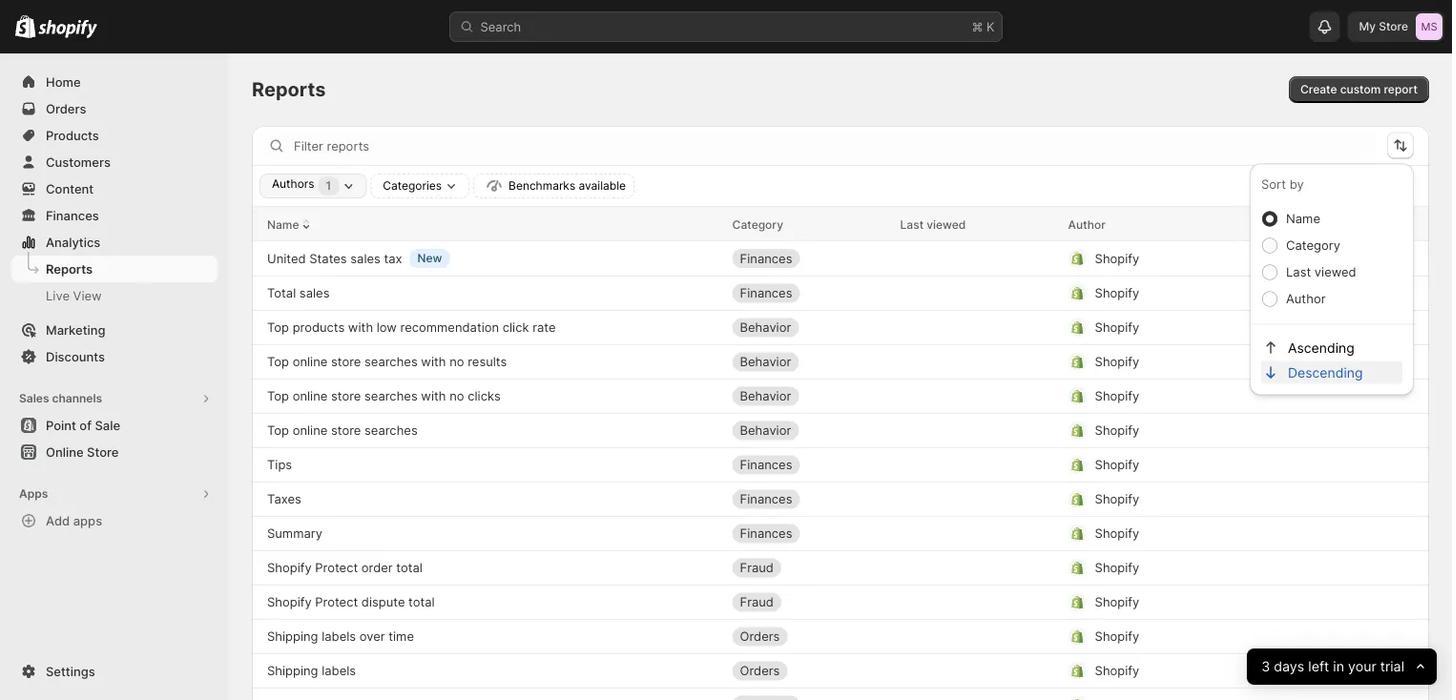 Task type: vqa. For each thing, say whether or not it's contained in the screenshot.


Task type: describe. For each thing, give the bounding box(es) containing it.
live view link
[[11, 282, 218, 309]]

finances cell for summary
[[732, 519, 885, 549]]

home link
[[11, 69, 218, 95]]

apps
[[73, 513, 102, 528]]

shopify for tips
[[1095, 458, 1139, 472]]

shipping for shipping labels
[[267, 664, 318, 678]]

row containing top online store searches
[[252, 413, 1429, 447]]

marketing
[[46, 322, 105, 337]]

shopify protect dispute total
[[267, 595, 435, 610]]

row containing shipping labels
[[252, 654, 1429, 688]]

shopify for top online store searches with no results
[[1095, 354, 1139, 369]]

top products with low recommendation click rate link
[[267, 318, 556, 337]]

store for top online store searches
[[331, 423, 361, 438]]

online store
[[46, 445, 119, 459]]

apps button
[[11, 481, 218, 508]]

3 days left in your trial
[[1261, 659, 1404, 675]]

category button
[[732, 215, 783, 234]]

store for top online store searches with no clicks
[[331, 389, 361, 404]]

with for clicks
[[421, 389, 446, 404]]

live view
[[46, 288, 102, 303]]

sales
[[19, 392, 49, 406]]

name inside sort by option group
[[1286, 211, 1321, 226]]

total for shopify protect dispute total
[[408, 595, 435, 610]]

sales channels
[[19, 392, 102, 406]]

in
[[1333, 659, 1344, 675]]

row containing name
[[252, 207, 1429, 241]]

recommendation
[[400, 320, 499, 335]]

authors
[[272, 177, 314, 191]]

states
[[309, 251, 347, 266]]

shopify protect order total link
[[267, 559, 423, 578]]

live
[[46, 288, 70, 303]]

shopify cell for tips
[[1068, 450, 1368, 480]]

days
[[1274, 659, 1304, 675]]

finances for taxes
[[740, 492, 792, 507]]

available
[[579, 179, 626, 193]]

home
[[46, 74, 81, 89]]

finances for summary
[[740, 526, 792, 541]]

descending button
[[1261, 361, 1403, 384]]

behavior for results
[[740, 354, 791, 369]]

united states sales tax
[[267, 251, 402, 266]]

dispute
[[361, 595, 405, 610]]

shopify for top online store searches
[[1095, 423, 1139, 438]]

taxes link
[[267, 490, 301, 509]]

shopify cell for shipping labels over time
[[1068, 622, 1368, 652]]

name inside button
[[267, 217, 299, 231]]

taxes
[[267, 492, 301, 507]]

shopify cell for top online store searches with no clicks
[[1068, 381, 1368, 412]]

discounts
[[46, 349, 105, 364]]

4 behavior from the top
[[740, 423, 791, 438]]

create custom report button
[[1289, 76, 1429, 103]]

discounts link
[[11, 343, 218, 370]]

list of reports table
[[252, 207, 1429, 700]]

point of sale button
[[0, 412, 229, 439]]

click
[[503, 320, 529, 335]]

my store
[[1359, 20, 1408, 33]]

low
[[377, 320, 397, 335]]

row containing tips
[[252, 447, 1429, 482]]

sort
[[1261, 177, 1286, 192]]

results inside row
[[468, 354, 507, 369]]

no for clicks
[[450, 389, 464, 404]]

1
[[326, 179, 331, 193]]

online store button
[[0, 439, 229, 466]]

sales inside total sales link
[[299, 286, 330, 301]]

fraud for shopify protect order total
[[740, 561, 774, 575]]

searches for clicks
[[365, 389, 418, 404]]

shopify for summary
[[1095, 526, 1139, 541]]

tips
[[267, 458, 292, 472]]

shopify for total sales
[[1095, 286, 1139, 301]]

time
[[389, 629, 414, 644]]

products
[[46, 128, 99, 143]]

shopify image
[[15, 15, 36, 38]]

shopify for shopify protect dispute total
[[1095, 595, 1139, 610]]

row containing top online store searches with no results
[[252, 344, 1429, 379]]

top for top products with low recommendation click rate
[[267, 320, 289, 335]]

sales channels button
[[11, 385, 218, 412]]

finances cell for taxes
[[732, 484, 885, 515]]

store for online store
[[87, 445, 119, 459]]

benchmarks
[[509, 179, 576, 193]]

top online store searches with no clicks link
[[267, 387, 501, 406]]

⌘ k
[[972, 19, 995, 34]]

behavior cell for clicks
[[732, 381, 885, 412]]

author button
[[1068, 215, 1106, 234]]

row containing total sales
[[252, 276, 1429, 310]]

tax
[[384, 251, 402, 266]]

total for shopify protect order total
[[396, 561, 423, 575]]

channels
[[52, 392, 102, 406]]

sale
[[95, 418, 120, 433]]

shipping labels link
[[267, 662, 356, 681]]

k
[[987, 19, 995, 34]]

shopify cell for top online store searches
[[1068, 416, 1368, 446]]

store for my store
[[1379, 20, 1408, 33]]

0 horizontal spatial reports
[[46, 261, 93, 276]]

products
[[293, 320, 345, 335]]

sort by
[[1261, 177, 1304, 192]]

trial
[[1380, 659, 1404, 675]]

store for top online store searches with no results
[[331, 354, 361, 369]]

finances link
[[11, 202, 218, 229]]

orders for shipping labels over time
[[740, 629, 780, 644]]

online for top online store searches with no results
[[293, 354, 328, 369]]

author inside row
[[1068, 217, 1106, 231]]

over
[[359, 629, 385, 644]]

fraud for shopify protect dispute total
[[740, 595, 774, 610]]

my store image
[[1416, 13, 1443, 40]]

online store link
[[11, 439, 218, 466]]

point of sale link
[[11, 412, 218, 439]]

new
[[418, 251, 442, 265]]

1 cell from the left
[[732, 690, 885, 700]]

analytics
[[46, 235, 100, 250]]

products link
[[11, 122, 218, 149]]

sort by option group
[[1261, 205, 1403, 312]]

top for top online store searches with no clicks
[[267, 389, 289, 404]]

protect for dispute
[[315, 595, 358, 610]]

searches inside top online store searches link
[[365, 423, 418, 438]]

row containing united states sales tax
[[252, 241, 1429, 276]]

clicks
[[468, 389, 501, 404]]

row containing top products with low recommendation click rate
[[252, 310, 1429, 344]]

orders for shipping labels
[[740, 664, 780, 678]]

viewed inside sort by option group
[[1315, 265, 1356, 279]]

shopify for taxes
[[1095, 492, 1139, 507]]

shipping labels over time link
[[267, 627, 414, 646]]

top products with low recommendation click rate
[[267, 320, 556, 335]]

view
[[73, 288, 102, 303]]

by
[[1290, 177, 1304, 192]]

shopify cell for shipping labels
[[1068, 656, 1368, 687]]

⌘
[[972, 19, 983, 34]]

benchmarks available button
[[473, 174, 635, 198]]

last viewed button
[[900, 215, 966, 234]]

3
[[1261, 659, 1270, 675]]

shopify cell for top online store searches with no results
[[1068, 347, 1368, 377]]

online for top online store searches with no clicks
[[293, 389, 328, 404]]

finances cell for total sales
[[732, 278, 885, 309]]

my
[[1359, 20, 1376, 33]]

shopify cell for top products with low recommendation click rate
[[1068, 312, 1368, 343]]

15 row from the top
[[252, 688, 1429, 700]]

with inside top products with low recommendation click rate link
[[348, 320, 373, 335]]



Task type: locate. For each thing, give the bounding box(es) containing it.
1 shipping from the top
[[267, 629, 318, 644]]

viewed inside button
[[927, 217, 966, 231]]

store right my
[[1379, 20, 1408, 33]]

1 horizontal spatial results
[[1375, 177, 1414, 192]]

1 vertical spatial reports
[[46, 261, 93, 276]]

1 fraud cell from the top
[[732, 553, 885, 583]]

3 finances cell from the top
[[732, 450, 885, 480]]

tips link
[[267, 456, 292, 475]]

store down the products
[[331, 354, 361, 369]]

shopify protect dispute total link
[[267, 593, 435, 612]]

3 behavior from the top
[[740, 389, 791, 404]]

shopify cell for shopify protect dispute total
[[1068, 587, 1368, 618]]

shopify protect order total
[[267, 561, 423, 575]]

shopify
[[1095, 251, 1139, 266], [1095, 286, 1139, 301], [1095, 320, 1139, 335], [1095, 354, 1139, 369], [1095, 389, 1139, 404], [1095, 423, 1139, 438], [1095, 458, 1139, 472], [1095, 492, 1139, 507], [1095, 526, 1139, 541], [267, 561, 312, 575], [1095, 561, 1139, 575], [267, 595, 312, 610], [1095, 595, 1139, 610], [1095, 629, 1139, 644], [1095, 664, 1139, 678]]

settings link
[[11, 658, 218, 685]]

13 row from the top
[[252, 619, 1429, 654]]

store up top online store searches
[[331, 389, 361, 404]]

2 searches from the top
[[365, 389, 418, 404]]

create custom report
[[1301, 83, 1418, 96]]

category inside row
[[732, 217, 783, 231]]

1 vertical spatial author
[[1286, 291, 1326, 306]]

protect inside shopify protect dispute total link
[[315, 595, 358, 610]]

shopify for top online store searches with no clicks
[[1095, 389, 1139, 404]]

2 store from the top
[[331, 389, 361, 404]]

labels
[[322, 629, 356, 644], [322, 664, 356, 678]]

0 vertical spatial reports
[[252, 78, 326, 101]]

0 horizontal spatial store
[[87, 445, 119, 459]]

add apps
[[46, 513, 102, 528]]

summary
[[267, 526, 323, 541]]

shopify for shipping labels over time
[[1095, 629, 1139, 644]]

protect
[[315, 561, 358, 575], [315, 595, 358, 610]]

last viewed inside sort by option group
[[1286, 265, 1356, 279]]

content
[[46, 181, 94, 196]]

labels inside 'shipping labels over time' link
[[322, 629, 356, 644]]

0 vertical spatial store
[[331, 354, 361, 369]]

last viewed inside row
[[900, 217, 966, 231]]

sales
[[350, 251, 381, 266], [299, 286, 330, 301]]

1 horizontal spatial reports
[[252, 78, 326, 101]]

11 row from the top
[[252, 551, 1429, 585]]

store
[[1379, 20, 1408, 33], [87, 445, 119, 459]]

store
[[331, 354, 361, 369], [331, 389, 361, 404], [331, 423, 361, 438]]

online for top online store searches
[[293, 423, 328, 438]]

4 top from the top
[[267, 423, 289, 438]]

2 vertical spatial online
[[293, 423, 328, 438]]

row containing shipping labels over time
[[252, 619, 1429, 654]]

last
[[900, 217, 924, 231], [1286, 265, 1311, 279]]

0 vertical spatial online
[[293, 354, 328, 369]]

0 vertical spatial total
[[396, 561, 423, 575]]

orders
[[46, 101, 86, 116], [740, 629, 780, 644], [740, 664, 780, 678]]

top for top online store searches with no results
[[267, 354, 289, 369]]

point of sale
[[46, 418, 120, 433]]

1 horizontal spatial sales
[[350, 251, 381, 266]]

1 protect from the top
[[315, 561, 358, 575]]

2 cell from the left
[[1068, 690, 1368, 700]]

6 row from the top
[[252, 379, 1429, 413]]

1 vertical spatial total
[[408, 595, 435, 610]]

2 protect from the top
[[315, 595, 358, 610]]

name button
[[267, 210, 313, 239]]

8 row from the top
[[252, 447, 1429, 482]]

2 vertical spatial store
[[331, 423, 361, 438]]

with
[[348, 320, 373, 335], [421, 354, 446, 369], [421, 389, 446, 404]]

shipping labels
[[267, 664, 356, 678]]

analytics link
[[11, 229, 218, 256]]

12 shopify cell from the top
[[1068, 622, 1368, 652]]

last inside sort by option group
[[1286, 265, 1311, 279]]

finances for tips
[[740, 458, 792, 472]]

2 vertical spatial orders
[[740, 664, 780, 678]]

row containing taxes
[[252, 482, 1429, 516]]

category
[[732, 217, 783, 231], [1286, 238, 1341, 253]]

row containing summary
[[252, 516, 1429, 551]]

store inside online store link
[[87, 445, 119, 459]]

orders cell
[[732, 622, 885, 652], [732, 656, 885, 687]]

1 top from the top
[[267, 320, 289, 335]]

9 row from the top
[[252, 482, 1429, 516]]

shopify cell
[[1068, 243, 1368, 274], [1068, 278, 1368, 309], [1068, 312, 1368, 343], [1068, 347, 1368, 377], [1068, 381, 1368, 412], [1068, 416, 1368, 446], [1068, 450, 1368, 480], [1068, 484, 1368, 515], [1068, 519, 1368, 549], [1068, 553, 1368, 583], [1068, 587, 1368, 618], [1068, 622, 1368, 652], [1068, 656, 1368, 687]]

row containing shopify protect dispute total
[[252, 585, 1429, 619]]

viewed
[[927, 217, 966, 231], [1315, 265, 1356, 279]]

0 vertical spatial category
[[732, 217, 783, 231]]

add apps button
[[11, 508, 218, 534]]

shopify for top products with low recommendation click rate
[[1095, 320, 1139, 335]]

category inside sort by option group
[[1286, 238, 1341, 253]]

searches down top online store searches with no clicks link
[[365, 423, 418, 438]]

0 horizontal spatial last
[[900, 217, 924, 231]]

no left clicks
[[450, 389, 464, 404]]

10 row from the top
[[252, 516, 1429, 551]]

1 vertical spatial viewed
[[1315, 265, 1356, 279]]

1 vertical spatial online
[[293, 389, 328, 404]]

store down sale
[[87, 445, 119, 459]]

customers
[[46, 155, 111, 169]]

with inside top online store searches with no clicks link
[[421, 389, 446, 404]]

9 shopify cell from the top
[[1068, 519, 1368, 549]]

1 vertical spatial last viewed
[[1286, 265, 1356, 279]]

1 horizontal spatial name
[[1286, 211, 1321, 226]]

with left low on the left of the page
[[348, 320, 373, 335]]

behavior for rate
[[740, 320, 791, 335]]

protect inside shopify protect order total link
[[315, 561, 358, 575]]

0 vertical spatial orders cell
[[732, 622, 885, 652]]

no for results
[[450, 354, 464, 369]]

reports up authors
[[252, 78, 326, 101]]

3 days left in your trial button
[[1247, 649, 1437, 685]]

row
[[252, 207, 1429, 241], [252, 241, 1429, 276], [252, 276, 1429, 310], [252, 310, 1429, 344], [252, 344, 1429, 379], [252, 379, 1429, 413], [252, 413, 1429, 447], [252, 447, 1429, 482], [252, 482, 1429, 516], [252, 516, 1429, 551], [252, 551, 1429, 585], [252, 585, 1429, 619], [252, 619, 1429, 654], [252, 654, 1429, 688], [252, 688, 1429, 700]]

1 horizontal spatial last
[[1286, 265, 1311, 279]]

1 vertical spatial category
[[1286, 238, 1341, 253]]

total right dispute
[[408, 595, 435, 610]]

labels down 'shipping labels over time' link
[[322, 664, 356, 678]]

total sales
[[267, 286, 330, 301]]

no
[[450, 354, 464, 369], [450, 389, 464, 404]]

2 shipping from the top
[[267, 664, 318, 678]]

searches down top online store searches with no results link
[[365, 389, 418, 404]]

reports link
[[11, 256, 218, 282]]

1 vertical spatial orders cell
[[732, 656, 885, 687]]

no down recommendation
[[450, 354, 464, 369]]

0 vertical spatial sales
[[350, 251, 381, 266]]

5 finances cell from the top
[[732, 519, 885, 549]]

online
[[293, 354, 328, 369], [293, 389, 328, 404], [293, 423, 328, 438]]

total
[[396, 561, 423, 575], [408, 595, 435, 610]]

behavior cell for rate
[[732, 312, 885, 343]]

finances cell for tips
[[732, 450, 885, 480]]

name
[[1286, 211, 1321, 226], [267, 217, 299, 231]]

united
[[267, 251, 306, 266]]

searches inside top online store searches with no clicks link
[[365, 389, 418, 404]]

7 row from the top
[[252, 413, 1429, 447]]

create
[[1301, 83, 1337, 96]]

orders cell for shipping labels
[[732, 656, 885, 687]]

searches down low on the left of the page
[[365, 354, 418, 369]]

customers link
[[11, 149, 218, 176]]

0 vertical spatial last
[[900, 217, 924, 231]]

with down recommendation
[[421, 354, 446, 369]]

4 behavior cell from the top
[[732, 416, 885, 446]]

2 behavior from the top
[[740, 354, 791, 369]]

1 store from the top
[[331, 354, 361, 369]]

3 searches from the top
[[365, 423, 418, 438]]

1 online from the top
[[293, 354, 328, 369]]

cell
[[732, 690, 885, 700], [1068, 690, 1368, 700]]

top online store searches link
[[267, 421, 418, 440]]

labels for shipping labels over time
[[322, 629, 356, 644]]

2 behavior cell from the top
[[732, 347, 885, 377]]

0 horizontal spatial viewed
[[927, 217, 966, 231]]

5 row from the top
[[252, 344, 1429, 379]]

2 shopify cell from the top
[[1068, 278, 1368, 309]]

results
[[1375, 177, 1414, 192], [468, 354, 507, 369]]

top for top online store searches
[[267, 423, 289, 438]]

2 row from the top
[[252, 241, 1429, 276]]

0 vertical spatial searches
[[365, 354, 418, 369]]

1 vertical spatial store
[[331, 389, 361, 404]]

behavior for clicks
[[740, 389, 791, 404]]

store down top online store searches with no clicks link
[[331, 423, 361, 438]]

2 vertical spatial searches
[[365, 423, 418, 438]]

shipping
[[267, 629, 318, 644], [267, 664, 318, 678]]

0 vertical spatial labels
[[322, 629, 356, 644]]

1 labels from the top
[[322, 629, 356, 644]]

1 horizontal spatial viewed
[[1315, 265, 1356, 279]]

shopify image
[[38, 20, 98, 39]]

sales right total
[[299, 286, 330, 301]]

shopify cell for taxes
[[1068, 484, 1368, 515]]

ascending
[[1288, 339, 1355, 356]]

11 shopify cell from the top
[[1068, 587, 1368, 618]]

protect up shopify protect dispute total
[[315, 561, 358, 575]]

left
[[1308, 659, 1329, 675]]

ascending button
[[1261, 336, 1403, 359]]

4 finances cell from the top
[[732, 484, 885, 515]]

0 vertical spatial shipping
[[267, 629, 318, 644]]

online down the products
[[293, 354, 328, 369]]

searches inside top online store searches with no results link
[[365, 354, 418, 369]]

2 top from the top
[[267, 354, 289, 369]]

reports down "analytics"
[[46, 261, 93, 276]]

shopify cell for total sales
[[1068, 278, 1368, 309]]

2 fraud from the top
[[740, 595, 774, 610]]

1 searches from the top
[[365, 354, 418, 369]]

with left clicks
[[421, 389, 446, 404]]

of
[[80, 418, 92, 433]]

1 vertical spatial results
[[468, 354, 507, 369]]

0 horizontal spatial last viewed
[[900, 217, 966, 231]]

searches for results
[[365, 354, 418, 369]]

last inside button
[[900, 217, 924, 231]]

1 vertical spatial labels
[[322, 664, 356, 678]]

0 vertical spatial store
[[1379, 20, 1408, 33]]

shipping up shipping labels
[[267, 629, 318, 644]]

6 shopify cell from the top
[[1068, 416, 1368, 446]]

shopify for shopify protect order total
[[1095, 561, 1139, 575]]

report
[[1384, 83, 1418, 96]]

1 horizontal spatial author
[[1286, 291, 1326, 306]]

13 shopify cell from the top
[[1068, 656, 1368, 687]]

rate
[[533, 320, 556, 335]]

with for results
[[421, 354, 446, 369]]

0 horizontal spatial results
[[468, 354, 507, 369]]

2 labels from the top
[[322, 664, 356, 678]]

shopify cell for shopify protect order total
[[1068, 553, 1368, 583]]

fraud cell for shopify protect dispute total
[[732, 587, 885, 618]]

name down by
[[1286, 211, 1321, 226]]

0 horizontal spatial sales
[[299, 286, 330, 301]]

1 vertical spatial shipping
[[267, 664, 318, 678]]

orders link
[[11, 95, 218, 122]]

protect up shipping labels over time
[[315, 595, 358, 610]]

protect for order
[[315, 561, 358, 575]]

marketing link
[[11, 317, 218, 343]]

4 row from the top
[[252, 310, 1429, 344]]

labels inside shipping labels link
[[322, 664, 356, 678]]

7 shopify cell from the top
[[1068, 450, 1368, 480]]

1 row from the top
[[252, 207, 1429, 241]]

1 no from the top
[[450, 354, 464, 369]]

2 finances cell from the top
[[732, 278, 885, 309]]

shopify cell for summary
[[1068, 519, 1368, 549]]

3 behavior cell from the top
[[732, 381, 885, 412]]

0 vertical spatial with
[[348, 320, 373, 335]]

1 vertical spatial store
[[87, 445, 119, 459]]

0 horizontal spatial cell
[[732, 690, 885, 700]]

1 horizontal spatial store
[[1379, 20, 1408, 33]]

1 vertical spatial orders
[[740, 629, 780, 644]]

behavior
[[740, 320, 791, 335], [740, 354, 791, 369], [740, 389, 791, 404], [740, 423, 791, 438]]

your
[[1348, 659, 1376, 675]]

0 vertical spatial orders
[[46, 101, 86, 116]]

4 shopify cell from the top
[[1068, 347, 1368, 377]]

3 top from the top
[[267, 389, 289, 404]]

Filter reports text field
[[294, 131, 1372, 161]]

0 vertical spatial results
[[1375, 177, 1414, 192]]

online up top online store searches
[[293, 389, 328, 404]]

3 store from the top
[[331, 423, 361, 438]]

total sales link
[[267, 284, 330, 303]]

labels left over
[[322, 629, 356, 644]]

point
[[46, 418, 76, 433]]

order
[[361, 561, 393, 575]]

1 behavior from the top
[[740, 320, 791, 335]]

row containing shopify protect order total
[[252, 551, 1429, 585]]

author
[[1068, 217, 1106, 231], [1286, 291, 1326, 306]]

reports
[[252, 78, 326, 101], [46, 261, 93, 276]]

online up taxes
[[293, 423, 328, 438]]

0 vertical spatial fraud cell
[[732, 553, 885, 583]]

1 shopify cell from the top
[[1068, 243, 1368, 274]]

row containing top online store searches with no clicks
[[252, 379, 1429, 413]]

0 vertical spatial author
[[1068, 217, 1106, 231]]

shipping down 'shipping labels over time' link
[[267, 664, 318, 678]]

1 fraud from the top
[[740, 561, 774, 575]]

total
[[267, 286, 296, 301]]

3 shopify cell from the top
[[1068, 312, 1368, 343]]

finances for total sales
[[740, 286, 792, 301]]

1 vertical spatial with
[[421, 354, 446, 369]]

behavior cell
[[732, 312, 885, 343], [732, 347, 885, 377], [732, 381, 885, 412], [732, 416, 885, 446]]

14 row from the top
[[252, 654, 1429, 688]]

author inside sort by option group
[[1286, 291, 1326, 306]]

1 vertical spatial sales
[[299, 286, 330, 301]]

1 vertical spatial no
[[450, 389, 464, 404]]

shopify for shipping labels
[[1095, 664, 1139, 678]]

0 vertical spatial protect
[[315, 561, 358, 575]]

2 fraud cell from the top
[[732, 587, 885, 618]]

total right order
[[396, 561, 423, 575]]

8 shopify cell from the top
[[1068, 484, 1368, 515]]

1 vertical spatial fraud cell
[[732, 587, 885, 618]]

1 vertical spatial last
[[1286, 265, 1311, 279]]

fraud cell
[[732, 553, 885, 583], [732, 587, 885, 618]]

1 finances cell from the top
[[732, 243, 885, 274]]

2 vertical spatial with
[[421, 389, 446, 404]]

name up united
[[267, 217, 299, 231]]

0 vertical spatial last viewed
[[900, 217, 966, 231]]

top online store searches with no results
[[267, 354, 507, 369]]

categories
[[383, 179, 442, 193]]

0 vertical spatial fraud
[[740, 561, 774, 575]]

orders cell for shipping labels over time
[[732, 622, 885, 652]]

0 vertical spatial no
[[450, 354, 464, 369]]

settings
[[46, 664, 95, 679]]

fraud cell for shopify protect order total
[[732, 553, 885, 583]]

1 behavior cell from the top
[[732, 312, 885, 343]]

with inside top online store searches with no results link
[[421, 354, 446, 369]]

3 row from the top
[[252, 276, 1429, 310]]

labels for shipping labels
[[322, 664, 356, 678]]

10 shopify cell from the top
[[1068, 553, 1368, 583]]

shipping labels over time
[[267, 629, 414, 644]]

1 horizontal spatial last viewed
[[1286, 265, 1356, 279]]

5 shopify cell from the top
[[1068, 381, 1368, 412]]

sales left tax
[[350, 251, 381, 266]]

1 vertical spatial searches
[[365, 389, 418, 404]]

3 online from the top
[[293, 423, 328, 438]]

0 horizontal spatial name
[[267, 217, 299, 231]]

0 horizontal spatial author
[[1068, 217, 1106, 231]]

benchmarks available
[[509, 179, 626, 193]]

0 horizontal spatial category
[[732, 217, 783, 231]]

descending
[[1288, 364, 1363, 380]]

2 orders cell from the top
[[732, 656, 885, 687]]

1 vertical spatial protect
[[315, 595, 358, 610]]

behavior cell for results
[[732, 347, 885, 377]]

1 orders cell from the top
[[732, 622, 885, 652]]

search
[[480, 19, 521, 34]]

2 online from the top
[[293, 389, 328, 404]]

12 row from the top
[[252, 585, 1429, 619]]

0 vertical spatial viewed
[[927, 217, 966, 231]]

1 horizontal spatial category
[[1286, 238, 1341, 253]]

2 no from the top
[[450, 389, 464, 404]]

custom
[[1340, 83, 1381, 96]]

1 vertical spatial fraud
[[740, 595, 774, 610]]

1 horizontal spatial cell
[[1068, 690, 1368, 700]]

finances cell
[[732, 243, 885, 274], [732, 278, 885, 309], [732, 450, 885, 480], [732, 484, 885, 515], [732, 519, 885, 549]]

shipping for shipping labels over time
[[267, 629, 318, 644]]



